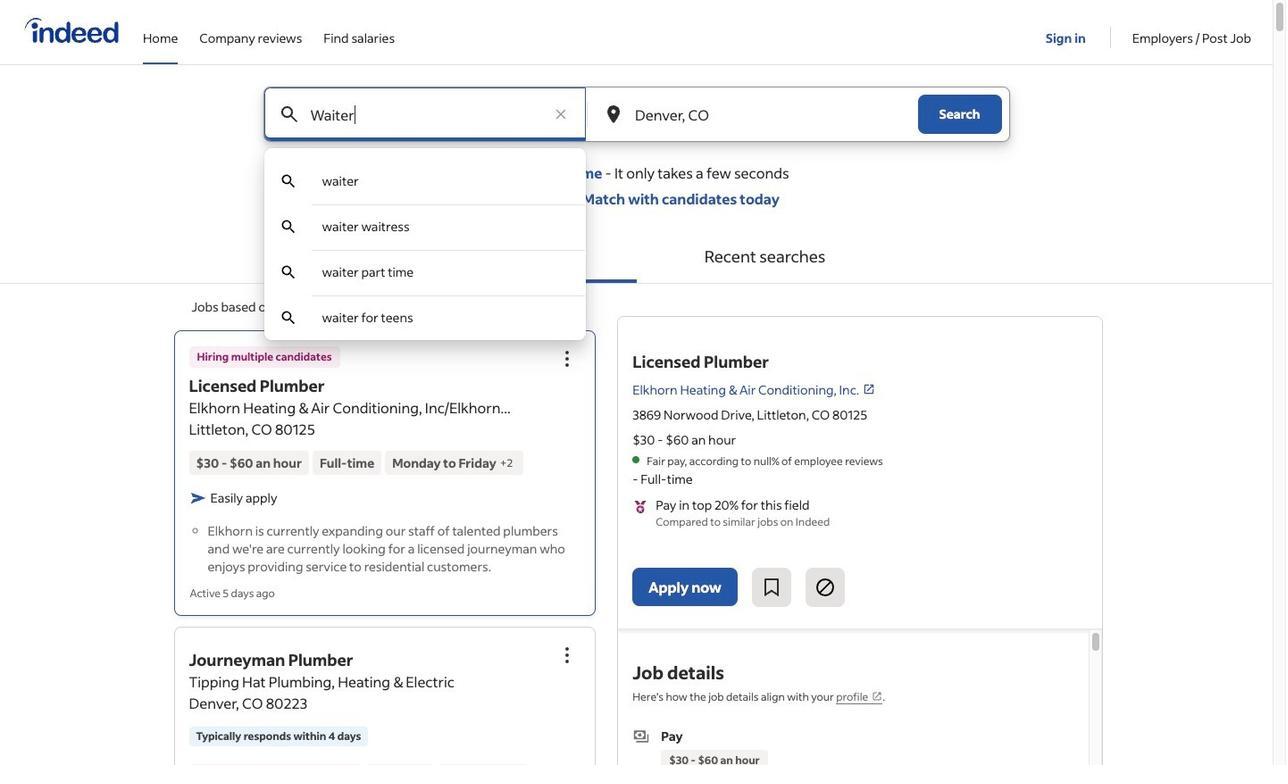 Task type: vqa. For each thing, say whether or not it's contained in the screenshot.
-
no



Task type: describe. For each thing, give the bounding box(es) containing it.
elkhorn heating & air conditioning, inc. (opens in a new tab) image
[[863, 384, 875, 396]]

save this job image
[[761, 577, 782, 599]]

search suggestions list box
[[264, 159, 586, 341]]

job actions for journeyman plumber is collapsed image
[[557, 645, 578, 666]]

Edit location text field
[[631, 88, 882, 141]]



Task type: locate. For each thing, give the bounding box(es) containing it.
job actions for licensed plumber is collapsed image
[[557, 348, 578, 370]]

search: Job title, keywords, or company text field
[[307, 88, 543, 141]]

job preferences (opens in a new window) image
[[872, 692, 883, 702]]

None search field
[[249, 87, 1024, 341]]

main content
[[0, 87, 1273, 765]]

not interested image
[[814, 577, 836, 599]]

clear what input image
[[552, 105, 570, 123]]

tab list
[[0, 230, 1273, 284]]



